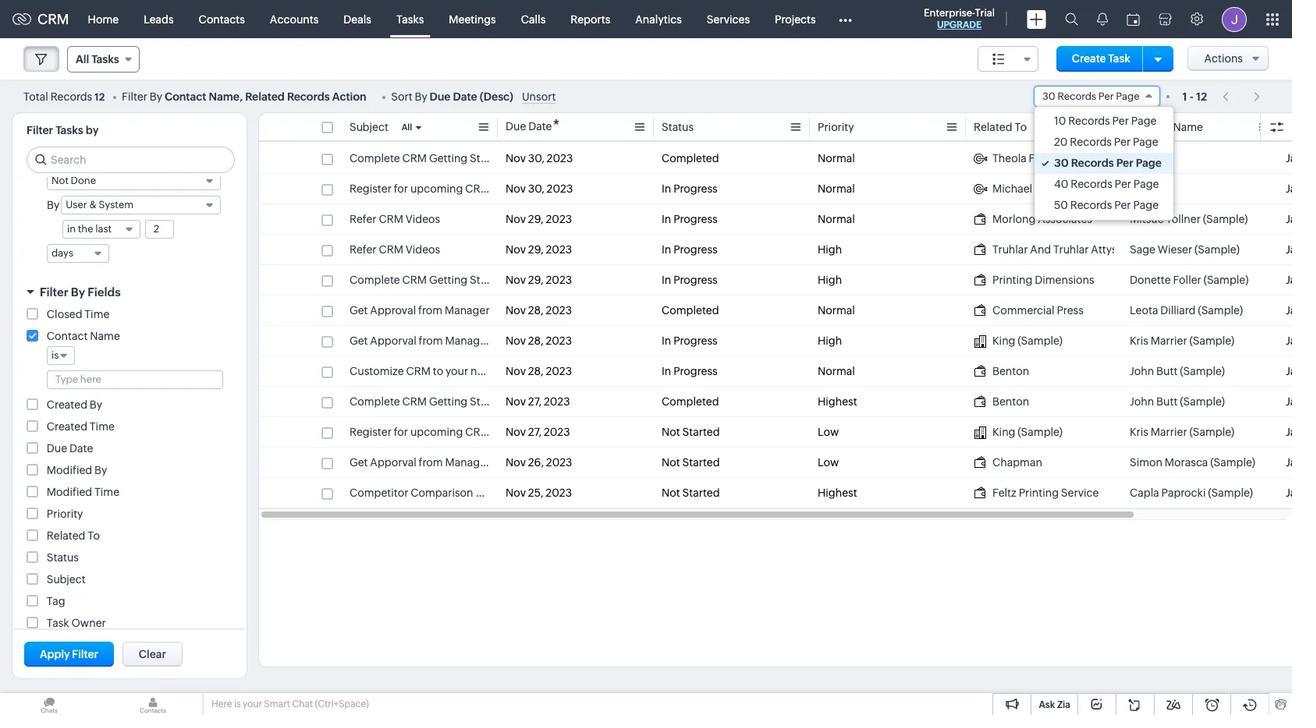 Task type: describe. For each thing, give the bounding box(es) containing it.
due for due date
[[47, 443, 67, 455]]

refer crm videos link for normal
[[350, 212, 490, 227]]

1 horizontal spatial to
[[1015, 121, 1027, 133]]

10 records per page option
[[1035, 111, 1174, 132]]

get approval from manager link
[[350, 303, 490, 318]]

benton link for normal
[[974, 364, 1115, 379]]

1 vertical spatial printing
[[1019, 487, 1059, 500]]

register for upcoming crm webinars for nov 30, 2023
[[350, 183, 540, 195]]

30 records per page inside field
[[1043, 91, 1140, 102]]

reports
[[571, 13, 611, 25]]

register for nov 30, 2023
[[350, 183, 392, 195]]

0 vertical spatial status
[[662, 121, 694, 133]]

1 vertical spatial your
[[243, 699, 262, 710]]

in progress for truhlar
[[662, 244, 718, 256]]

services
[[707, 13, 750, 25]]

20 records per page
[[1055, 136, 1159, 148]]

commercial
[[993, 304, 1055, 317]]

ja for donette foller (sample) link
[[1286, 274, 1293, 286]]

calls
[[521, 13, 546, 25]]

4 nov from the top
[[506, 244, 526, 256]]

commercial press link
[[974, 303, 1115, 318]]

refer crm videos for high
[[350, 244, 440, 256]]

task inside button
[[1109, 52, 1131, 65]]

complete crm getting started steps for nov 27, 2023
[[350, 396, 537, 408]]

nov 28, 2023 for get apporval from manager
[[506, 335, 572, 347]]

associates
[[1038, 213, 1093, 226]]

1 horizontal spatial due
[[430, 90, 451, 103]]

projects link
[[763, 0, 829, 38]]

modified time
[[47, 486, 119, 499]]

ja for the mitsue tollner (sample) link
[[1286, 213, 1293, 226]]

theola frey (sample) link
[[974, 151, 1115, 166]]

complete crm getting started steps link for nov 29, 2023
[[350, 272, 537, 288]]

2023 for chapman link
[[546, 457, 573, 469]]

9 nov from the top
[[506, 396, 526, 408]]

complete for nov 27, 2023
[[350, 396, 400, 408]]

in the last field
[[62, 220, 140, 239]]

upgrade
[[937, 20, 982, 30]]

1 vertical spatial status
[[47, 552, 79, 564]]

Not Done field
[[47, 172, 221, 190]]

0 vertical spatial contact name
[[1130, 121, 1204, 133]]

2 horizontal spatial related
[[974, 121, 1013, 133]]

feltz printing service
[[993, 487, 1099, 500]]

dimensions
[[1035, 274, 1095, 286]]

comparison
[[411, 487, 473, 500]]

foller
[[1173, 274, 1202, 286]]

30 inside "option"
[[1055, 157, 1069, 169]]

paprocki
[[1162, 487, 1206, 500]]

list box containing 10 records per page
[[1035, 107, 1174, 220]]

webinars for nov 27, 2023
[[492, 426, 540, 439]]

date for due date
[[69, 443, 93, 455]]

by left user
[[47, 199, 60, 212]]

nov 27, 2023 for steps
[[506, 396, 570, 408]]

1 nov from the top
[[506, 152, 526, 165]]

50 records per page option
[[1035, 195, 1174, 216]]

8 nov from the top
[[506, 365, 526, 378]]

morlong
[[993, 213, 1036, 226]]

closed
[[47, 308, 82, 321]]

2023 for theola frey (sample) link
[[547, 152, 573, 165]]

and
[[1031, 244, 1052, 256]]

marrier for low
[[1151, 426, 1188, 439]]

contacts
[[199, 13, 245, 25]]

videos for high
[[406, 244, 440, 256]]

progress for michael
[[674, 183, 718, 195]]

2 vertical spatial contact
[[47, 330, 88, 343]]

capla paprocki (sample) link
[[1130, 485, 1271, 501]]

deals
[[344, 13, 371, 25]]

1 vertical spatial name
[[90, 330, 120, 343]]

create menu image
[[1027, 10, 1047, 28]]

total records 12
[[23, 90, 105, 103]]

in the last
[[67, 223, 112, 235]]

2 vertical spatial related
[[47, 530, 85, 542]]

&
[[89, 199, 97, 211]]

total
[[23, 90, 48, 103]]

2023 for 'feltz printing service' link
[[546, 487, 572, 500]]

clear
[[139, 649, 166, 661]]

customize crm to your needs link
[[350, 364, 502, 379]]

filter for filter tasks by
[[27, 124, 53, 137]]

home
[[88, 13, 119, 25]]

from inside get approval from manager link
[[418, 304, 443, 317]]

1 vertical spatial is
[[234, 699, 241, 710]]

truhlar and truhlar attys
[[993, 244, 1117, 256]]

reports link
[[558, 0, 623, 38]]

john butt (sample) link for highest
[[1130, 394, 1271, 410]]

2023 for king (sample) link for high
[[546, 335, 572, 347]]

Search text field
[[27, 148, 234, 172]]

leota dilliard (sample)
[[1130, 304, 1243, 317]]

2 ja from the top
[[1286, 183, 1293, 195]]

not done
[[52, 175, 96, 187]]

in for morlong
[[662, 213, 672, 226]]

1 vertical spatial task
[[47, 617, 69, 630]]

1 vertical spatial related to
[[47, 530, 100, 542]]

1 vertical spatial priority
[[47, 508, 83, 521]]

all tasks
[[76, 53, 119, 66]]

0 horizontal spatial contact name
[[47, 330, 120, 343]]

due date
[[47, 443, 93, 455]]

1 horizontal spatial your
[[446, 365, 468, 378]]

6 nov from the top
[[506, 304, 526, 317]]

0 vertical spatial printing
[[993, 274, 1033, 286]]

printing dimensions link
[[974, 272, 1115, 288]]

records inside option
[[1071, 199, 1113, 212]]

11 nov from the top
[[506, 457, 526, 469]]

commercial press
[[993, 304, 1084, 317]]

1 horizontal spatial related to
[[974, 121, 1027, 133]]

size image
[[993, 52, 1005, 66]]

created by
[[47, 399, 102, 411]]

tasks for all tasks
[[92, 53, 119, 66]]

simon
[[1130, 457, 1163, 469]]

*
[[553, 116, 560, 134]]

manager for not
[[445, 457, 490, 469]]

0 vertical spatial tasks
[[396, 13, 424, 25]]

tollner
[[1166, 213, 1201, 226]]

2 horizontal spatial contact
[[1130, 121, 1171, 133]]

tasks link
[[384, 0, 437, 38]]

michael ruta (sample) link
[[974, 181, 1115, 197]]

1 ja from the top
[[1286, 152, 1293, 165]]

records down 30 records per page "option"
[[1071, 178, 1113, 190]]

dilliard
[[1161, 304, 1196, 317]]

get for not
[[350, 457, 368, 469]]

leads
[[144, 13, 174, 25]]

7 nov from the top
[[506, 335, 526, 347]]

high for truhlar and truhlar attys
[[818, 244, 842, 256]]

benton link for highest
[[974, 394, 1115, 410]]

12 for 1 - 12
[[1196, 90, 1208, 103]]

truhlar and truhlar attys link
[[974, 242, 1117, 258]]

john butt (sample) link for normal
[[1130, 364, 1271, 379]]

User & System field
[[61, 196, 221, 215]]

records down 10 records per page option
[[1070, 136, 1112, 148]]

filter inside button
[[72, 649, 98, 661]]

customize crm to your needs nov 28, 2023
[[350, 365, 572, 378]]

(ctrl+space)
[[315, 699, 369, 710]]

contacts image
[[104, 694, 202, 716]]

deals link
[[331, 0, 384, 38]]

30 Records Per Page field
[[1034, 86, 1160, 107]]

steps for 29,
[[510, 274, 537, 286]]

create menu element
[[1018, 0, 1056, 38]]

created for created by
[[47, 399, 87, 411]]

filter by fields button
[[12, 279, 247, 306]]

1 horizontal spatial date
[[453, 90, 477, 103]]

1 horizontal spatial name
[[1173, 121, 1204, 133]]

40 records per page option
[[1035, 174, 1174, 195]]

in progress for morlong
[[662, 213, 718, 226]]

5 nov from the top
[[506, 274, 526, 286]]

30, for complete crm getting started steps
[[528, 152, 545, 165]]

0 vertical spatial contact
[[165, 90, 206, 103]]

in for king
[[662, 335, 672, 347]]

calendar image
[[1127, 13, 1140, 25]]

low for king (sample)
[[818, 426, 839, 439]]

enterprise-
[[924, 7, 975, 19]]

michael
[[993, 183, 1033, 195]]

capla paprocki (sample)
[[1130, 487, 1254, 500]]

create task
[[1072, 52, 1131, 65]]

highest for completed
[[818, 396, 858, 408]]

ja for kris marrier (sample) 'link' associated with low
[[1286, 426, 1293, 439]]

getting for nov 29, 2023
[[429, 274, 468, 286]]

john for highest
[[1130, 396, 1155, 408]]

12 for total records 12
[[95, 91, 105, 103]]

page for 30 records per page "option"
[[1136, 157, 1162, 169]]

40 records per page
[[1055, 178, 1159, 190]]

profile image
[[1222, 7, 1247, 32]]

30 records per page inside "option"
[[1055, 157, 1162, 169]]

27, for register for upcoming crm webinars
[[528, 426, 542, 439]]

is inside is field
[[52, 350, 59, 361]]

3 28, from the top
[[528, 365, 544, 378]]

days field
[[47, 244, 109, 263]]

butt for highest
[[1157, 396, 1178, 408]]

page for 10 records per page option
[[1132, 115, 1157, 127]]

1 horizontal spatial subject
[[350, 121, 389, 133]]

1
[[1183, 90, 1188, 103]]

6 in from the top
[[662, 365, 672, 378]]

high for king (sample)
[[818, 335, 842, 347]]

enterprise-trial upgrade
[[924, 7, 995, 30]]

system
[[99, 199, 134, 211]]

apply
[[40, 649, 70, 661]]

competitor comparison document
[[350, 487, 529, 500]]

get apporval from manager for nov 26, 2023
[[350, 457, 490, 469]]

2 nov from the top
[[506, 183, 526, 195]]

modified by
[[47, 464, 107, 477]]

6 progress from the top
[[674, 365, 718, 378]]

6 in progress from the top
[[662, 365, 718, 378]]

leota
[[1130, 304, 1159, 317]]

last
[[95, 223, 112, 235]]

nov 30, 2023 for steps
[[506, 152, 573, 165]]

not for competitor comparison document
[[662, 487, 680, 500]]

nov 29, 2023 for morlong associates
[[506, 213, 572, 226]]

owner
[[71, 617, 106, 630]]

approval
[[370, 304, 416, 317]]

feltz
[[993, 487, 1017, 500]]

29, for morlong associates
[[528, 213, 544, 226]]

register for upcoming crm webinars link for nov 30, 2023
[[350, 181, 540, 197]]

2023 for michael ruta (sample) "link"
[[547, 183, 573, 195]]

30, for register for upcoming crm webinars
[[528, 183, 545, 195]]

27, for complete crm getting started steps
[[528, 396, 542, 408]]

sage wieser (sample)
[[1130, 244, 1240, 256]]

All Tasks field
[[67, 46, 140, 73]]

ja for high kris marrier (sample) 'link'
[[1286, 335, 1293, 347]]

in
[[67, 223, 76, 235]]

not started for nov 25, 2023
[[662, 487, 720, 500]]

per inside field
[[1099, 91, 1114, 102]]

king for high
[[993, 335, 1016, 347]]

2023 for commercial press link
[[546, 304, 572, 317]]

ask zia
[[1039, 700, 1071, 711]]

chat
[[292, 699, 313, 710]]

kris for low
[[1130, 426, 1149, 439]]

by for filter by contact name, related records action
[[150, 90, 162, 103]]



Task type: locate. For each thing, give the bounding box(es) containing it.
page inside field
[[1116, 91, 1140, 102]]

3 completed from the top
[[662, 396, 719, 408]]

frey
[[1029, 152, 1051, 165]]

created time
[[47, 421, 115, 433]]

2 vertical spatial get
[[350, 457, 368, 469]]

0 vertical spatial refer
[[350, 213, 377, 226]]

0 vertical spatial high
[[818, 244, 842, 256]]

0 vertical spatial complete
[[350, 152, 400, 165]]

high for printing dimensions
[[818, 274, 842, 286]]

2 nov 28, 2023 from the top
[[506, 335, 572, 347]]

2 getting from the top
[[429, 274, 468, 286]]

records inside "option"
[[1072, 157, 1114, 169]]

subject down the action
[[350, 121, 389, 133]]

1 vertical spatial kris marrier (sample)
[[1130, 426, 1235, 439]]

benton for highest
[[993, 396, 1030, 408]]

4 in from the top
[[662, 274, 672, 286]]

26,
[[528, 457, 544, 469]]

0 vertical spatial related
[[245, 90, 285, 103]]

9 ja from the top
[[1286, 396, 1293, 408]]

in for printing
[[662, 274, 672, 286]]

complete crm getting started steps up get approval from manager link
[[350, 274, 537, 286]]

1 horizontal spatial priority
[[818, 121, 854, 133]]

chats image
[[0, 694, 98, 716]]

by right sort
[[415, 90, 428, 103]]

ruta
[[1035, 183, 1058, 195]]

needs
[[471, 365, 502, 378]]

not inside field
[[52, 175, 69, 187]]

1 john butt (sample) from the top
[[1130, 365, 1225, 378]]

1 truhlar from the left
[[993, 244, 1028, 256]]

20 records per page option
[[1035, 132, 1174, 153]]

records up filter tasks by
[[50, 90, 92, 103]]

apporval for nov 28, 2023
[[370, 335, 417, 347]]

per for 20 records per page option
[[1114, 136, 1131, 148]]

0 horizontal spatial subject
[[47, 574, 86, 586]]

0 vertical spatial marrier
[[1151, 335, 1188, 347]]

benton down commercial
[[993, 365, 1030, 378]]

due up modified by
[[47, 443, 67, 455]]

1 vertical spatial john butt (sample)
[[1130, 396, 1225, 408]]

nov 28, 2023 for get approval from manager
[[506, 304, 572, 317]]

mitsue tollner (sample) link
[[1130, 212, 1271, 227]]

in progress for king
[[662, 335, 718, 347]]

apporval for nov 26, 2023
[[370, 457, 417, 469]]

2 vertical spatial complete crm getting started steps
[[350, 396, 537, 408]]

per down 10 records per page
[[1114, 136, 1131, 148]]

0 vertical spatial completed
[[662, 152, 719, 165]]

records up 10
[[1058, 91, 1097, 102]]

theola
[[993, 152, 1027, 165]]

complete crm getting started steps down to
[[350, 396, 537, 408]]

1 vertical spatial due
[[506, 120, 526, 133]]

normal for morlong
[[818, 213, 855, 226]]

page inside "option"
[[1136, 157, 1162, 169]]

2 30, from the top
[[528, 183, 545, 195]]

tasks right deals on the top of page
[[396, 13, 424, 25]]

all for all tasks
[[76, 53, 89, 66]]

2 webinars from the top
[[492, 426, 540, 439]]

complete crm getting started steps link down to
[[350, 394, 537, 410]]

sort
[[391, 90, 413, 103]]

simon morasca (sample)
[[1130, 457, 1256, 469]]

1 vertical spatial 28,
[[528, 335, 544, 347]]

webinars up 26,
[[492, 426, 540, 439]]

complete for nov 29, 2023
[[350, 274, 400, 286]]

not started for nov 27, 2023
[[662, 426, 720, 439]]

capla
[[1130, 487, 1160, 500]]

1 vertical spatial 30 records per page
[[1055, 157, 1162, 169]]

0 vertical spatial time
[[85, 308, 110, 321]]

2 vertical spatial time
[[94, 486, 119, 499]]

1 getting from the top
[[429, 152, 468, 165]]

normal
[[818, 152, 855, 165], [818, 183, 855, 195], [818, 213, 855, 226], [818, 304, 855, 317], [818, 365, 855, 378]]

by for filter by fields
[[71, 286, 85, 299]]

0 vertical spatial john
[[1130, 365, 1155, 378]]

0 vertical spatial not started
[[662, 426, 720, 439]]

records down 30 records per page field
[[1069, 115, 1110, 127]]

1 vertical spatial completed
[[662, 304, 719, 317]]

by up the modified time
[[94, 464, 107, 477]]

0 vertical spatial king (sample) link
[[974, 333, 1115, 349]]

per for 40 records per page option at the top right of page
[[1115, 178, 1132, 190]]

2 kris from the top
[[1130, 426, 1149, 439]]

feltz printing service link
[[974, 485, 1115, 501]]

contacts link
[[186, 0, 257, 38]]

0 vertical spatial kris
[[1130, 335, 1149, 347]]

tasks down home
[[92, 53, 119, 66]]

2 vertical spatial high
[[818, 335, 842, 347]]

progress for printing
[[674, 274, 718, 286]]

filter up "closed" at left top
[[40, 286, 68, 299]]

profile element
[[1213, 0, 1257, 38]]

per up 10 records per page
[[1099, 91, 1114, 102]]

0 horizontal spatial is
[[52, 350, 59, 361]]

completed for nov 27, 2023
[[662, 396, 719, 408]]

nov 28, 2023
[[506, 304, 572, 317], [506, 335, 572, 347]]

12 up by at the top of page
[[95, 91, 105, 103]]

progress
[[674, 183, 718, 195], [674, 213, 718, 226], [674, 244, 718, 256], [674, 274, 718, 286], [674, 335, 718, 347], [674, 365, 718, 378]]

service
[[1061, 487, 1099, 500]]

smart
[[264, 699, 290, 710]]

2 vertical spatial 29,
[[528, 274, 544, 286]]

complete for nov 30, 2023
[[350, 152, 400, 165]]

page inside option
[[1134, 199, 1159, 212]]

benton up chapman at the bottom
[[993, 396, 1030, 408]]

1 vertical spatial refer
[[350, 244, 377, 256]]

due right sort
[[430, 90, 451, 103]]

time
[[85, 308, 110, 321], [90, 421, 115, 433], [94, 486, 119, 499]]

1 king (sample) link from the top
[[974, 333, 1115, 349]]

kris for high
[[1130, 335, 1149, 347]]

modified
[[47, 464, 92, 477], [47, 486, 92, 499]]

2 vertical spatial complete crm getting started steps link
[[350, 394, 537, 410]]

10 nov from the top
[[506, 426, 526, 439]]

user & system
[[66, 199, 134, 211]]

not for get apporval from manager
[[662, 457, 680, 469]]

0 vertical spatial for
[[394, 183, 408, 195]]

contact left the name,
[[165, 90, 206, 103]]

1 register for upcoming crm webinars from the top
[[350, 183, 540, 195]]

complete crm getting started steps down sort by due date (desc)
[[350, 152, 537, 165]]

upcoming for nov 30, 2023
[[410, 183, 463, 195]]

home link
[[75, 0, 131, 38]]

1 horizontal spatial related
[[245, 90, 285, 103]]

in progress for michael
[[662, 183, 718, 195]]

mitsue
[[1130, 213, 1164, 226]]

2 27, from the top
[[528, 426, 542, 439]]

kris marrier (sample) link for high
[[1130, 333, 1271, 349]]

closed time
[[47, 308, 110, 321]]

butt down dilliard
[[1157, 365, 1178, 378]]

here is your smart chat (ctrl+space)
[[212, 699, 369, 710]]

2 vertical spatial tasks
[[56, 124, 83, 137]]

register
[[350, 183, 392, 195], [350, 426, 392, 439]]

get apporval from manager up competitor comparison document link
[[350, 457, 490, 469]]

complete crm getting started steps for nov 30, 2023
[[350, 152, 537, 165]]

fields
[[88, 286, 121, 299]]

king
[[993, 335, 1016, 347], [993, 426, 1016, 439]]

get apporval from manager down get approval from manager link
[[350, 335, 490, 347]]

leads link
[[131, 0, 186, 38]]

30 up 40
[[1055, 157, 1069, 169]]

webinars down due date *
[[492, 183, 540, 195]]

2 john butt (sample) link from the top
[[1130, 394, 1271, 410]]

get apporval from manager
[[350, 335, 490, 347], [350, 457, 490, 469]]

the
[[78, 223, 93, 235]]

modified down due date
[[47, 464, 92, 477]]

from up customize crm to your needs link
[[419, 335, 443, 347]]

due inside due date *
[[506, 120, 526, 133]]

analytics
[[636, 13, 682, 25]]

30 records per page
[[1043, 91, 1140, 102], [1055, 157, 1162, 169]]

2 nov 29, 2023 from the top
[[506, 244, 572, 256]]

-
[[1190, 90, 1194, 103]]

2 apporval from the top
[[370, 457, 417, 469]]

filter right apply
[[72, 649, 98, 661]]

sage wieser (sample) link
[[1130, 242, 1271, 258]]

get apporval from manager link down get approval from manager link
[[350, 333, 490, 349]]

kris marrier (sample) down dilliard
[[1130, 335, 1235, 347]]

is field
[[47, 347, 75, 365]]

per for 30 records per page "option"
[[1117, 157, 1134, 169]]

is right here
[[234, 699, 241, 710]]

29, for printing dimensions
[[528, 274, 544, 286]]

ja for john butt (sample) link related to highest
[[1286, 396, 1293, 408]]

printing up commercial
[[993, 274, 1033, 286]]

task right create
[[1109, 52, 1131, 65]]

kris marrier (sample) link down leota dilliard (sample) link
[[1130, 333, 1271, 349]]

date down created time
[[69, 443, 93, 455]]

donette
[[1130, 274, 1171, 286]]

by inside dropdown button
[[71, 286, 85, 299]]

3 complete from the top
[[350, 396, 400, 408]]

1 highest from the top
[[818, 396, 858, 408]]

2 29, from the top
[[528, 244, 544, 256]]

2 complete crm getting started steps from the top
[[350, 274, 537, 286]]

2 28, from the top
[[528, 335, 544, 347]]

apporval
[[370, 335, 417, 347], [370, 457, 417, 469]]

0 vertical spatial highest
[[818, 396, 858, 408]]

1 refer crm videos link from the top
[[350, 212, 490, 227]]

1 john butt (sample) link from the top
[[1130, 364, 1271, 379]]

per for 50 records per page option
[[1115, 199, 1131, 212]]

crm link
[[12, 11, 69, 27]]

2 not started from the top
[[662, 457, 720, 469]]

king (sample) link for low
[[974, 425, 1115, 440]]

1 vertical spatial high
[[818, 274, 842, 286]]

records left the action
[[287, 90, 330, 103]]

2 benton from the top
[[993, 396, 1030, 408]]

0 horizontal spatial all
[[76, 53, 89, 66]]

1 vertical spatial complete
[[350, 274, 400, 286]]

printing dimensions
[[993, 274, 1095, 286]]

benton link up chapman link
[[974, 394, 1115, 410]]

meetings
[[449, 13, 496, 25]]

get apporval from manager link up competitor comparison document link
[[350, 455, 490, 471]]

2 get apporval from manager from the top
[[350, 457, 490, 469]]

0 vertical spatial from
[[418, 304, 443, 317]]

1 refer crm videos from the top
[[350, 213, 440, 226]]

get apporval from manager link for nov 28, 2023
[[350, 333, 490, 349]]

related to down the modified time
[[47, 530, 100, 542]]

john up simon
[[1130, 396, 1155, 408]]

0 vertical spatial kris marrier (sample) link
[[1130, 333, 1271, 349]]

1 in from the top
[[662, 183, 672, 195]]

2 complete crm getting started steps link from the top
[[350, 272, 537, 288]]

1 webinars from the top
[[492, 183, 540, 195]]

1 vertical spatial marrier
[[1151, 426, 1188, 439]]

refer for high
[[350, 244, 377, 256]]

30 up 10
[[1043, 91, 1056, 102]]

0 horizontal spatial your
[[243, 699, 262, 710]]

king (sample) link down commercial press link
[[974, 333, 1115, 349]]

videos for normal
[[406, 213, 440, 226]]

1 vertical spatial tasks
[[92, 53, 119, 66]]

by for modified by
[[94, 464, 107, 477]]

0 horizontal spatial related to
[[47, 530, 100, 542]]

related up "theola"
[[974, 121, 1013, 133]]

refer for normal
[[350, 213, 377, 226]]

completed for nov 28, 2023
[[662, 304, 719, 317]]

1 kris marrier (sample) link from the top
[[1130, 333, 1271, 349]]

ja
[[1286, 152, 1293, 165], [1286, 183, 1293, 195], [1286, 213, 1293, 226], [1286, 244, 1293, 256], [1286, 274, 1293, 286], [1286, 304, 1293, 317], [1286, 335, 1293, 347], [1286, 365, 1293, 378], [1286, 396, 1293, 408], [1286, 426, 1293, 439], [1286, 457, 1293, 469], [1286, 487, 1293, 500]]

per up 50 records per page
[[1115, 178, 1132, 190]]

kris marrier (sample) link up simon morasca (sample) link
[[1130, 425, 1271, 440]]

accounts link
[[257, 0, 331, 38]]

2 marrier from the top
[[1151, 426, 1188, 439]]

3 get from the top
[[350, 457, 368, 469]]

1 vertical spatial king (sample)
[[993, 426, 1063, 439]]

1 kris marrier (sample) from the top
[[1130, 335, 1235, 347]]

ja for capla paprocki (sample) link
[[1286, 487, 1293, 500]]

leota dilliard (sample) link
[[1130, 303, 1271, 318]]

due
[[430, 90, 451, 103], [506, 120, 526, 133], [47, 443, 67, 455]]

complete crm getting started steps
[[350, 152, 537, 165], [350, 274, 537, 286], [350, 396, 537, 408]]

2 register for upcoming crm webinars link from the top
[[350, 425, 540, 440]]

1 horizontal spatial tasks
[[92, 53, 119, 66]]

simon morasca (sample) link
[[1130, 455, 1271, 471]]

3 steps from the top
[[510, 396, 537, 408]]

kris marrier (sample) for high
[[1130, 335, 1235, 347]]

truhlar left and
[[993, 244, 1028, 256]]

time down fields
[[85, 308, 110, 321]]

1 vertical spatial refer crm videos
[[350, 244, 440, 256]]

0 vertical spatial get apporval from manager link
[[350, 333, 490, 349]]

1 steps from the top
[[510, 152, 537, 165]]

records down 40 records per page option at the top right of page
[[1071, 199, 1113, 212]]

benton link
[[974, 364, 1115, 379], [974, 394, 1115, 410]]

3 nov from the top
[[506, 213, 526, 226]]

12 nov from the top
[[506, 487, 526, 500]]

2023 for truhlar and truhlar attys "link"
[[546, 244, 572, 256]]

2 videos from the top
[[406, 244, 440, 256]]

2 refer crm videos link from the top
[[350, 242, 490, 258]]

1 30, from the top
[[528, 152, 545, 165]]

is down "closed" at left top
[[52, 350, 59, 361]]

1 not started from the top
[[662, 426, 720, 439]]

modified for modified by
[[47, 464, 92, 477]]

to up "theola"
[[1015, 121, 1027, 133]]

page for 50 records per page option
[[1134, 199, 1159, 212]]

your left smart
[[243, 699, 262, 710]]

related
[[245, 90, 285, 103], [974, 121, 1013, 133], [47, 530, 85, 542]]

1 horizontal spatial contact name
[[1130, 121, 1204, 133]]

butt up "morasca"
[[1157, 396, 1178, 408]]

2 low from the top
[[818, 457, 839, 469]]

10
[[1055, 115, 1066, 127]]

(sample) inside "link"
[[1060, 183, 1106, 195]]

all down sort
[[402, 123, 412, 132]]

2 complete from the top
[[350, 274, 400, 286]]

per inside "option"
[[1117, 157, 1134, 169]]

completed for nov 30, 2023
[[662, 152, 719, 165]]

in for michael
[[662, 183, 672, 195]]

1 nov 27, 2023 from the top
[[506, 396, 570, 408]]

get up the customize
[[350, 335, 368, 347]]

for for nov 30, 2023
[[394, 183, 408, 195]]

contact up 20 records per page at the right top
[[1130, 121, 1171, 133]]

1 vertical spatial 30,
[[528, 183, 545, 195]]

0 horizontal spatial contact
[[47, 330, 88, 343]]

kris marrier (sample) link for low
[[1130, 425, 1271, 440]]

0 vertical spatial all
[[76, 53, 89, 66]]

videos
[[406, 213, 440, 226], [406, 244, 440, 256]]

1 vertical spatial kris marrier (sample) link
[[1130, 425, 1271, 440]]

morlong associates
[[993, 213, 1093, 226]]

contact name down 1
[[1130, 121, 1204, 133]]

Other Modules field
[[829, 7, 862, 32]]

30 inside field
[[1043, 91, 1056, 102]]

by
[[86, 124, 99, 137]]

in progress for printing
[[662, 274, 718, 286]]

all up total records 12
[[76, 53, 89, 66]]

get
[[350, 304, 368, 317], [350, 335, 368, 347], [350, 457, 368, 469]]

nov 29, 2023 for printing dimensions
[[506, 274, 572, 286]]

task down tag
[[47, 617, 69, 630]]

1 vertical spatial nov 27, 2023
[[506, 426, 570, 439]]

action
[[332, 90, 367, 103]]

0 horizontal spatial related
[[47, 530, 85, 542]]

benton link down commercial press link
[[974, 364, 1115, 379]]

kris down leota
[[1130, 335, 1149, 347]]

signals image
[[1097, 12, 1108, 26]]

3 in progress from the top
[[662, 244, 718, 256]]

refer
[[350, 213, 377, 226], [350, 244, 377, 256]]

tasks for filter tasks by
[[56, 124, 83, 137]]

0 vertical spatial 29,
[[528, 213, 544, 226]]

2 truhlar from the left
[[1054, 244, 1089, 256]]

1 refer from the top
[[350, 213, 377, 226]]

john butt (sample)
[[1130, 365, 1225, 378], [1130, 396, 1225, 408]]

signals element
[[1088, 0, 1118, 38]]

created up created time
[[47, 399, 87, 411]]

get left approval
[[350, 304, 368, 317]]

1 vertical spatial butt
[[1157, 396, 1178, 408]]

0 vertical spatial is
[[52, 350, 59, 361]]

1 vertical spatial low
[[818, 457, 839, 469]]

get apporval from manager for nov 28, 2023
[[350, 335, 490, 347]]

0 horizontal spatial to
[[88, 530, 100, 542]]

john butt (sample) link up simon morasca (sample) link
[[1130, 394, 1271, 410]]

get apporval from manager link for nov 26, 2023
[[350, 455, 490, 471]]

king up chapman at the bottom
[[993, 426, 1016, 439]]

1 nov 28, 2023 from the top
[[506, 304, 572, 317]]

2023 for highest benton link
[[544, 396, 570, 408]]

by up search "text field" in the top of the page
[[150, 90, 162, 103]]

butt
[[1157, 365, 1178, 378], [1157, 396, 1178, 408]]

0 vertical spatial kris marrier (sample)
[[1130, 335, 1235, 347]]

2 vertical spatial 28,
[[528, 365, 544, 378]]

0 horizontal spatial name
[[90, 330, 120, 343]]

row group containing complete crm getting started steps
[[259, 144, 1293, 509]]

search image
[[1065, 12, 1079, 26]]

complete down the action
[[350, 152, 400, 165]]

1 vertical spatial not started
[[662, 457, 720, 469]]

0 vertical spatial register
[[350, 183, 392, 195]]

related to up "theola"
[[974, 121, 1027, 133]]

register for upcoming crm webinars link
[[350, 181, 540, 197], [350, 425, 540, 440]]

5 in from the top
[[662, 335, 672, 347]]

time for created time
[[90, 421, 115, 433]]

complete up approval
[[350, 274, 400, 286]]

1 vertical spatial king
[[993, 426, 1016, 439]]

1 king (sample) from the top
[[993, 335, 1063, 347]]

complete crm getting started steps link for nov 27, 2023
[[350, 394, 537, 410]]

0 vertical spatial related to
[[974, 121, 1027, 133]]

0 vertical spatial nov 30, 2023
[[506, 152, 573, 165]]

50
[[1055, 199, 1068, 212]]

priority
[[818, 121, 854, 133], [47, 508, 83, 521]]

steps for 27,
[[510, 396, 537, 408]]

None field
[[978, 46, 1039, 72]]

1 vertical spatial subject
[[47, 574, 86, 586]]

kris up simon
[[1130, 426, 1149, 439]]

marrier for high
[[1151, 335, 1188, 347]]

12 right -
[[1196, 90, 1208, 103]]

1 marrier from the top
[[1151, 335, 1188, 347]]

5 in progress from the top
[[662, 335, 718, 347]]

date left *
[[529, 120, 552, 133]]

2 horizontal spatial date
[[529, 120, 552, 133]]

not started for nov 26, 2023
[[662, 457, 720, 469]]

1 apporval from the top
[[370, 335, 417, 347]]

28, for get approval from manager
[[528, 304, 544, 317]]

nov 29, 2023 for truhlar and truhlar attys
[[506, 244, 572, 256]]

3 getting from the top
[[429, 396, 468, 408]]

nov 25, 2023
[[506, 487, 572, 500]]

accounts
[[270, 13, 319, 25]]

1 vertical spatial benton link
[[974, 394, 1115, 410]]

normal for commercial
[[818, 304, 855, 317]]

row group
[[259, 144, 1293, 509]]

1 vertical spatial get apporval from manager
[[350, 457, 490, 469]]

1 vertical spatial time
[[90, 421, 115, 433]]

marrier up "morasca"
[[1151, 426, 1188, 439]]

1 vertical spatial complete crm getting started steps link
[[350, 272, 537, 288]]

0 vertical spatial benton
[[993, 365, 1030, 378]]

apporval down approval
[[370, 335, 417, 347]]

refer crm videos for normal
[[350, 213, 440, 226]]

1 vertical spatial register for upcoming crm webinars link
[[350, 425, 540, 440]]

3 nov 29, 2023 from the top
[[506, 274, 572, 286]]

2 from from the top
[[419, 335, 443, 347]]

related down the modified time
[[47, 530, 85, 542]]

filter for filter by contact name, related records action
[[122, 90, 148, 103]]

to
[[1015, 121, 1027, 133], [88, 530, 100, 542]]

2023 for 'morlong associates' "link"
[[546, 213, 572, 226]]

3 29, from the top
[[528, 274, 544, 286]]

webinars for nov 30, 2023
[[492, 183, 540, 195]]

name down 1
[[1173, 121, 1204, 133]]

filter down all tasks field
[[122, 90, 148, 103]]

printing
[[993, 274, 1033, 286], [1019, 487, 1059, 500]]

chapman
[[993, 457, 1043, 469]]

1 vertical spatial videos
[[406, 244, 440, 256]]

ja for leota dilliard (sample) link
[[1286, 304, 1293, 317]]

john butt (sample) for normal
[[1130, 365, 1225, 378]]

complete crm getting started steps link up get approval from manager link
[[350, 272, 537, 288]]

kris marrier (sample) link
[[1130, 333, 1271, 349], [1130, 425, 1271, 440]]

25,
[[528, 487, 544, 500]]

date for due date *
[[529, 120, 552, 133]]

page for 20 records per page option
[[1133, 136, 1159, 148]]

1 butt from the top
[[1157, 365, 1178, 378]]

2 king (sample) from the top
[[993, 426, 1063, 439]]

printing down chapman link
[[1019, 487, 1059, 500]]

2 nov 30, 2023 from the top
[[506, 183, 573, 195]]

1 get apporval from manager link from the top
[[350, 333, 490, 349]]

1 vertical spatial created
[[47, 421, 87, 433]]

0 vertical spatial 30
[[1043, 91, 1056, 102]]

list box
[[1035, 107, 1174, 220]]

all inside field
[[76, 53, 89, 66]]

getting down to
[[429, 396, 468, 408]]

28, for get apporval from manager
[[528, 335, 544, 347]]

refer crm videos link for high
[[350, 242, 490, 258]]

0 vertical spatial refer crm videos
[[350, 213, 440, 226]]

2023 for printing dimensions link on the top right of the page
[[546, 274, 572, 286]]

by up created time
[[90, 399, 102, 411]]

1 benton link from the top
[[974, 364, 1115, 379]]

1 get from the top
[[350, 304, 368, 317]]

0 vertical spatial created
[[47, 399, 87, 411]]

donette foller (sample) link
[[1130, 272, 1271, 288]]

1 from from the top
[[418, 304, 443, 317]]

2 get from the top
[[350, 335, 368, 347]]

tasks left by at the top of page
[[56, 124, 83, 137]]

modified down modified by
[[47, 486, 92, 499]]

1 normal from the top
[[818, 152, 855, 165]]

2 refer from the top
[[350, 244, 377, 256]]

1 high from the top
[[818, 244, 842, 256]]

ja for john butt (sample) link associated with normal
[[1286, 365, 1293, 378]]

marrier
[[1151, 335, 1188, 347], [1151, 426, 1188, 439]]

document
[[476, 487, 529, 500]]

in for truhlar
[[662, 244, 672, 256]]

progress for truhlar
[[674, 244, 718, 256]]

from right approval
[[418, 304, 443, 317]]

3 progress from the top
[[674, 244, 718, 256]]

2 vertical spatial manager
[[445, 457, 490, 469]]

manager for in
[[445, 335, 490, 347]]

from for in
[[419, 335, 443, 347]]

truhlar right and
[[1054, 244, 1089, 256]]

theola frey (sample)
[[993, 152, 1098, 165]]

filter inside dropdown button
[[40, 286, 68, 299]]

records inside field
[[1058, 91, 1097, 102]]

truhlar
[[993, 244, 1028, 256], [1054, 244, 1089, 256]]

2 progress from the top
[[674, 213, 718, 226]]

4 in progress from the top
[[662, 274, 718, 286]]

register for nov 27, 2023
[[350, 426, 392, 439]]

(desc)
[[480, 90, 514, 103]]

1 horizontal spatial status
[[662, 121, 694, 133]]

complete down the customize
[[350, 396, 400, 408]]

progress for king
[[674, 335, 718, 347]]

1 28, from the top
[[528, 304, 544, 317]]

king down commercial
[[993, 335, 1016, 347]]

0 horizontal spatial truhlar
[[993, 244, 1028, 256]]

1 get apporval from manager from the top
[[350, 335, 490, 347]]

1 vertical spatial kris
[[1130, 426, 1149, 439]]

2 upcoming from the top
[[410, 426, 463, 439]]

5 progress from the top
[[674, 335, 718, 347]]

subject
[[350, 121, 389, 133], [47, 574, 86, 586]]

attys
[[1091, 244, 1117, 256]]

created up due date
[[47, 421, 87, 433]]

2 horizontal spatial tasks
[[396, 13, 424, 25]]

michael ruta (sample)
[[993, 183, 1106, 195]]

date inside due date *
[[529, 120, 552, 133]]

1 videos from the top
[[406, 213, 440, 226]]

1 register for upcoming crm webinars link from the top
[[350, 181, 540, 197]]

12 inside total records 12
[[95, 91, 105, 103]]

john butt (sample) down dilliard
[[1130, 365, 1225, 378]]

by for created by
[[90, 399, 102, 411]]

0 vertical spatial complete crm getting started steps
[[350, 152, 537, 165]]

3 ja from the top
[[1286, 213, 1293, 226]]

0 vertical spatial due
[[430, 90, 451, 103]]

None text field
[[146, 221, 173, 238]]

1 kris from the top
[[1130, 335, 1149, 347]]

john down leota
[[1130, 365, 1155, 378]]

nov 26, 2023
[[506, 457, 573, 469]]

due date *
[[506, 116, 560, 134]]

due down (desc)
[[506, 120, 526, 133]]

donette foller (sample)
[[1130, 274, 1249, 286]]

2 high from the top
[[818, 274, 842, 286]]

john butt (sample) link down leota dilliard (sample) link
[[1130, 364, 1271, 379]]

1 king from the top
[[993, 335, 1016, 347]]

Type here text field
[[48, 372, 222, 389]]

1 in progress from the top
[[662, 183, 718, 195]]

5 normal from the top
[[818, 365, 855, 378]]

2 in progress from the top
[[662, 213, 718, 226]]

2 vertical spatial completed
[[662, 396, 719, 408]]

navigation
[[1215, 85, 1269, 108]]

modified for modified time
[[47, 486, 92, 499]]

progress for morlong
[[674, 213, 718, 226]]

0 vertical spatial nov 29, 2023
[[506, 213, 572, 226]]

29, for truhlar and truhlar attys
[[528, 244, 544, 256]]

apply filter
[[40, 649, 98, 661]]

highest
[[818, 396, 858, 408], [818, 487, 858, 500]]

0 horizontal spatial status
[[47, 552, 79, 564]]

2 kris marrier (sample) from the top
[[1130, 426, 1235, 439]]

3 from from the top
[[419, 457, 443, 469]]

0 vertical spatial subject
[[350, 121, 389, 133]]

per up 40 records per page
[[1117, 157, 1134, 169]]

1 low from the top
[[818, 426, 839, 439]]

date left (desc)
[[453, 90, 477, 103]]

1 29, from the top
[[528, 213, 544, 226]]

marrier down dilliard
[[1151, 335, 1188, 347]]

per inside option
[[1115, 199, 1131, 212]]

get for in
[[350, 335, 368, 347]]

ja for simon morasca (sample) link
[[1286, 457, 1293, 469]]

not for register for upcoming crm webinars
[[662, 426, 680, 439]]

20
[[1055, 136, 1068, 148]]

john butt (sample) up "morasca"
[[1130, 396, 1225, 408]]

0 vertical spatial manager
[[445, 304, 490, 317]]

search element
[[1056, 0, 1088, 38]]

30 records per page option
[[1035, 153, 1174, 174]]

per down 40 records per page
[[1115, 199, 1131, 212]]

by up closed time
[[71, 286, 85, 299]]

tasks inside field
[[92, 53, 119, 66]]



Task type: vqa. For each thing, say whether or not it's contained in the screenshot.


